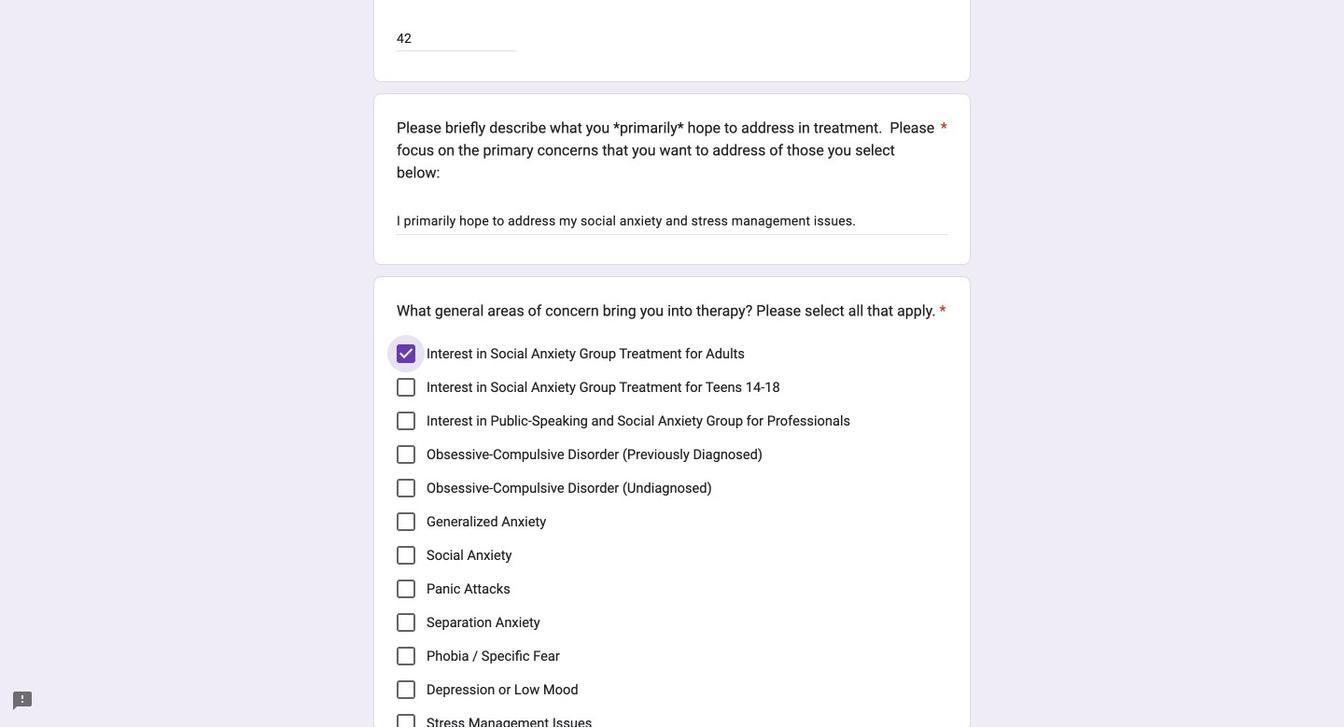 Task type: describe. For each thing, give the bounding box(es) containing it.
Interest in Social Anxiety Group Treatment for Adults checkbox
[[397, 345, 416, 363]]

Phobia / Specific Fear checkbox
[[397, 647, 416, 666]]

1 heading from the top
[[397, 117, 948, 184]]

Interest in Social Anxiety Group Treatment for Teens 14-18 checkbox
[[397, 378, 416, 397]]

report a problem to google image
[[11, 690, 34, 713]]

required question element for 2nd heading from the top
[[936, 300, 947, 322]]

Stress Management Issues checkbox
[[397, 715, 416, 728]]

Generalized Anxiety checkbox
[[397, 513, 416, 532]]

depression or low mood image
[[399, 683, 414, 698]]

interest in social anxiety group treatment for teens 14-18 image
[[399, 380, 414, 395]]

interest in social anxiety group treatment for adults image
[[397, 345, 416, 363]]

generalized anxiety image
[[399, 515, 414, 530]]

Obsessive-Compulsive Disorder (Undiagnosed) checkbox
[[397, 479, 416, 498]]



Task type: vqa. For each thing, say whether or not it's contained in the screenshot.
Audio u element
no



Task type: locate. For each thing, give the bounding box(es) containing it.
1 vertical spatial required question element
[[936, 300, 947, 322]]

Obsessive-Compulsive Disorder (Previously Diagnosed) checkbox
[[397, 446, 416, 464]]

Interest in Public-Speaking and Social Anxiety Group for Professionals checkbox
[[397, 412, 416, 431]]

obsessive-compulsive disorder (previously diagnosed) image
[[399, 448, 414, 462]]

obsessive-compulsive disorder (undiagnosed) image
[[399, 481, 414, 496]]

0 vertical spatial heading
[[397, 117, 948, 184]]

1 vertical spatial heading
[[397, 300, 947, 322]]

heading up your answer text box
[[397, 117, 948, 184]]

social anxiety image
[[399, 548, 414, 563]]

list
[[397, 337, 948, 728]]

required question element for 1st heading from the top
[[938, 117, 948, 184]]

Panic Attacks checkbox
[[397, 580, 416, 599]]

Your answer text field
[[397, 212, 948, 235]]

Separation Anxiety checkbox
[[397, 614, 416, 632]]

required question element
[[938, 117, 948, 184], [936, 300, 947, 322]]

Social Anxiety checkbox
[[397, 547, 416, 565]]

heading down your answer text box
[[397, 300, 947, 322]]

2 heading from the top
[[397, 300, 947, 322]]

interest in public-speaking and social anxiety group for professionals image
[[399, 414, 414, 429]]

separation anxiety image
[[399, 616, 414, 631]]

Depression or Low Mood checkbox
[[397, 681, 416, 700]]

None text field
[[397, 27, 516, 50]]

panic attacks image
[[399, 582, 414, 597]]

stress management issues image
[[399, 716, 414, 728]]

heading
[[397, 117, 948, 184], [397, 300, 947, 322]]

0 vertical spatial required question element
[[938, 117, 948, 184]]

phobia / specific fear image
[[399, 649, 414, 664]]



